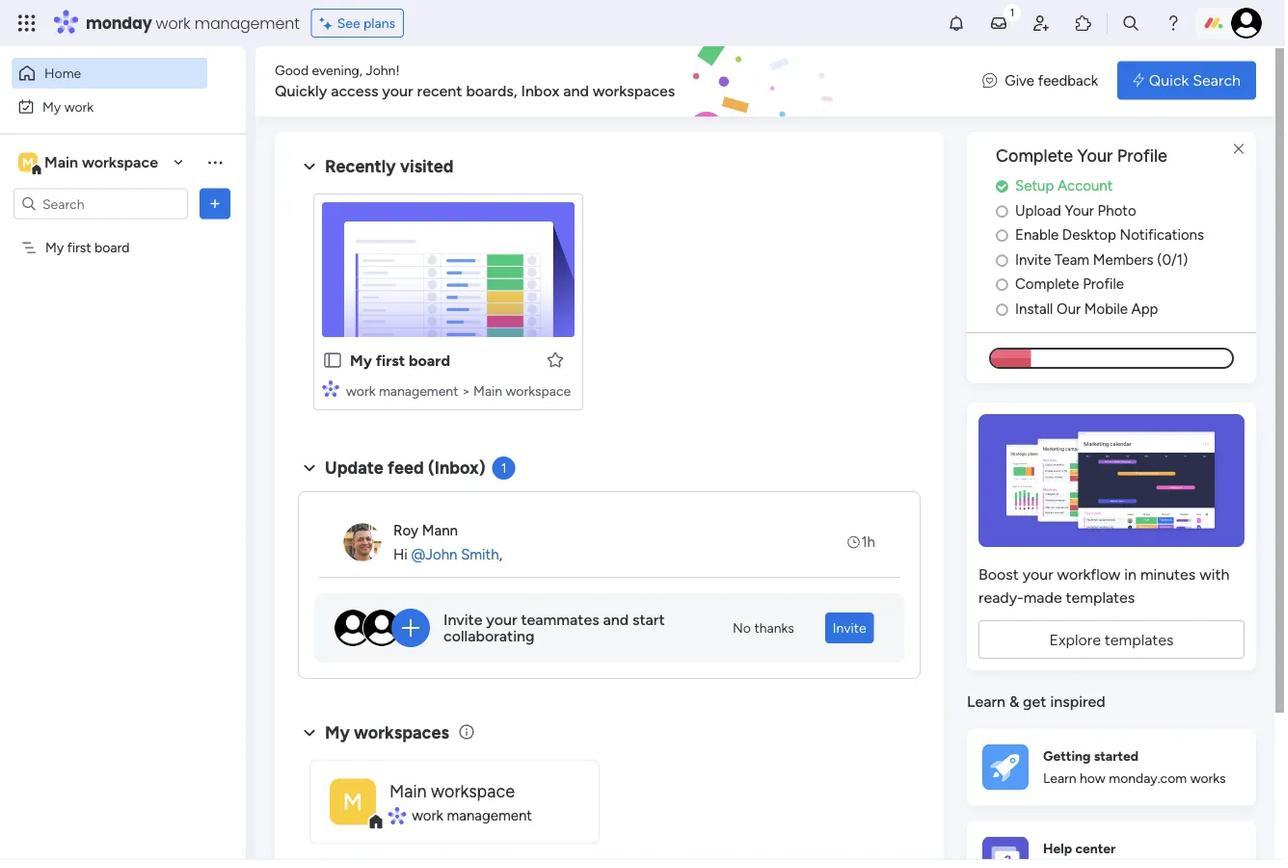 Task type: vqa. For each thing, say whether or not it's contained in the screenshot.
circle o icon within the Invite Team Members (0/1) link
yes



Task type: describe. For each thing, give the bounding box(es) containing it.
circle o image for enable
[[996, 228, 1008, 242]]

get
[[1023, 692, 1046, 711]]

members
[[1093, 250, 1153, 268]]

install our mobile app
[[1015, 300, 1158, 317]]

account
[[1058, 177, 1113, 194]]

v2 bolt switch image
[[1133, 69, 1144, 91]]

search everything image
[[1121, 13, 1140, 33]]

home button
[[12, 58, 207, 89]]

team
[[1055, 250, 1089, 268]]

complete profile
[[1015, 275, 1124, 292]]

2 vertical spatial workspace
[[431, 781, 515, 801]]

invite your teammates and start collaborating
[[443, 610, 665, 645]]

templates image image
[[984, 414, 1239, 547]]

how
[[1080, 770, 1106, 787]]

&
[[1009, 692, 1019, 711]]

center
[[1075, 841, 1116, 857]]

work management > main workspace
[[346, 382, 571, 399]]

work inside button
[[64, 98, 94, 115]]

m for workspace image
[[22, 154, 34, 171]]

workflow
[[1057, 565, 1121, 583]]

thanks
[[754, 620, 794, 636]]

access
[[331, 81, 378, 99]]

complete for complete your profile
[[996, 145, 1073, 166]]

inbox
[[521, 81, 559, 99]]

workspaces inside good evening, john! quickly access your recent boards, inbox and workspaces
[[593, 81, 675, 99]]

search
[[1193, 71, 1241, 89]]

templates inside boost your workflow in minutes with ready-made templates
[[1066, 588, 1135, 606]]

dapulse x slim image
[[1227, 137, 1250, 161]]

feedback
[[1038, 71, 1098, 88]]

0 vertical spatial management
[[194, 12, 300, 34]]

circle o image for install
[[996, 302, 1008, 316]]

john!
[[366, 61, 400, 78]]

started
[[1094, 748, 1139, 765]]

ready-
[[978, 588, 1024, 606]]

main inside "workspace selection" element
[[44, 153, 78, 172]]

1h
[[861, 533, 875, 551]]

our
[[1057, 300, 1081, 317]]

minutes
[[1140, 565, 1196, 583]]

close update feed (inbox) image
[[298, 456, 321, 480]]

first inside 'list box'
[[67, 240, 91, 256]]

upload
[[1015, 201, 1061, 219]]

my right public board icon
[[350, 351, 372, 369]]

invite team members (0/1) link
[[996, 249, 1256, 270]]

1 horizontal spatial main workspace
[[389, 781, 515, 801]]

boost your workflow in minutes with ready-made templates
[[978, 565, 1230, 606]]

0 vertical spatial profile
[[1117, 145, 1167, 166]]

collaborating
[[443, 627, 535, 645]]

complete profile link
[[996, 273, 1256, 295]]

m for workspace icon
[[343, 788, 363, 816]]

recently
[[325, 156, 396, 176]]

1 vertical spatial first
[[376, 351, 405, 369]]

monday work management
[[86, 12, 300, 34]]

>
[[462, 382, 470, 399]]

select product image
[[17, 13, 37, 33]]

enable desktop notifications
[[1015, 226, 1204, 243]]

getting started element
[[967, 729, 1256, 806]]

and inside invite your teammates and start collaborating
[[603, 610, 629, 628]]

see plans button
[[311, 9, 404, 38]]

setup account
[[1015, 177, 1113, 194]]

no thanks
[[733, 620, 794, 636]]

Search in workspace field
[[40, 193, 161, 215]]

teammates
[[521, 610, 599, 628]]

setup
[[1015, 177, 1054, 194]]

my work
[[42, 98, 94, 115]]

invite for your
[[443, 610, 482, 628]]

explore
[[1049, 630, 1101, 649]]

inbox image
[[989, 13, 1008, 33]]

give
[[1005, 71, 1034, 88]]

work management
[[412, 807, 532, 824]]

invite team members (0/1)
[[1015, 250, 1188, 268]]

2 vertical spatial main
[[389, 781, 427, 801]]

my workspaces
[[325, 722, 449, 743]]

close recently visited image
[[298, 155, 321, 178]]

quickly
[[275, 81, 327, 99]]

invite for team
[[1015, 250, 1051, 268]]

boards,
[[466, 81, 517, 99]]

enable
[[1015, 226, 1059, 243]]

help image
[[1164, 13, 1183, 33]]

see
[[337, 15, 360, 31]]

2 horizontal spatial main
[[473, 382, 502, 399]]

setup account link
[[996, 175, 1256, 196]]

inspired
[[1050, 692, 1106, 711]]

feed
[[388, 457, 424, 478]]

notifications
[[1120, 226, 1204, 243]]

public board image
[[322, 349, 343, 371]]

update feed (inbox)
[[325, 457, 486, 478]]

my right the close my workspaces icon at left
[[325, 722, 350, 743]]

complete your profile
[[996, 145, 1167, 166]]

workspace image
[[18, 152, 38, 173]]

work right workspace icon
[[412, 807, 443, 824]]

help center
[[1043, 841, 1116, 857]]

learn & get inspired
[[967, 692, 1106, 711]]

close my workspaces image
[[298, 721, 321, 744]]

my inside button
[[42, 98, 61, 115]]

home
[[44, 65, 81, 81]]

your for profile
[[1077, 145, 1113, 166]]

visited
[[400, 156, 454, 176]]

notifications image
[[947, 13, 966, 33]]

recent
[[417, 81, 462, 99]]

roy mann image
[[343, 523, 382, 562]]

workspace options image
[[205, 153, 225, 172]]

upload your photo
[[1015, 201, 1136, 219]]



Task type: locate. For each thing, give the bounding box(es) containing it.
see plans
[[337, 15, 395, 31]]

complete for complete profile
[[1015, 275, 1079, 292]]

circle o image down check circle icon on the top right of page
[[996, 203, 1008, 218]]

templates right explore
[[1105, 630, 1174, 649]]

0 vertical spatial m
[[22, 154, 34, 171]]

learn left &
[[967, 692, 1005, 711]]

getting
[[1043, 748, 1091, 765]]

learn
[[967, 692, 1005, 711], [1043, 770, 1076, 787]]

quick
[[1149, 71, 1189, 89]]

main workspace up search in workspace field on the top left of page
[[44, 153, 158, 172]]

first right public board icon
[[376, 351, 405, 369]]

main right workspace icon
[[389, 781, 427, 801]]

circle o image
[[996, 203, 1008, 218], [996, 228, 1008, 242], [996, 252, 1008, 267], [996, 277, 1008, 291], [996, 302, 1008, 316]]

my first board list box
[[0, 228, 246, 524]]

give feedback
[[1005, 71, 1098, 88]]

good
[[275, 61, 309, 78]]

your left teammates
[[486, 610, 517, 628]]

1 horizontal spatial my first board
[[350, 351, 450, 369]]

1 horizontal spatial learn
[[1043, 770, 1076, 787]]

first down search in workspace field on the top left of page
[[67, 240, 91, 256]]

evening,
[[312, 61, 362, 78]]

2 vertical spatial management
[[447, 807, 532, 824]]

your inside invite your teammates and start collaborating
[[486, 610, 517, 628]]

2 circle o image from the top
[[996, 228, 1008, 242]]

circle o image left install
[[996, 302, 1008, 316]]

m inside workspace icon
[[343, 788, 363, 816]]

0 vertical spatial your
[[382, 81, 413, 99]]

4 circle o image from the top
[[996, 277, 1008, 291]]

templates inside explore templates button
[[1105, 630, 1174, 649]]

my first board up work management > main workspace
[[350, 351, 450, 369]]

my down home at the top left
[[42, 98, 61, 115]]

made
[[1024, 588, 1062, 606]]

john smith image
[[1231, 8, 1262, 39]]

1 vertical spatial my first board
[[350, 351, 450, 369]]

work up update
[[346, 382, 375, 399]]

your up account
[[1077, 145, 1113, 166]]

mann
[[422, 522, 458, 539]]

profile up setup account link
[[1117, 145, 1167, 166]]

board inside 'list box'
[[95, 240, 130, 256]]

1 vertical spatial your
[[1065, 201, 1094, 219]]

0 horizontal spatial board
[[95, 240, 130, 256]]

monday.com
[[1109, 770, 1187, 787]]

0 vertical spatial workspaces
[[593, 81, 675, 99]]

templates
[[1066, 588, 1135, 606], [1105, 630, 1174, 649]]

circle o image inside install our mobile app link
[[996, 302, 1008, 316]]

desktop
[[1062, 226, 1116, 243]]

1 vertical spatial m
[[343, 788, 363, 816]]

1 vertical spatial templates
[[1105, 630, 1174, 649]]

workspaces up workspace icon
[[354, 722, 449, 743]]

roy
[[393, 522, 418, 539]]

0 vertical spatial templates
[[1066, 588, 1135, 606]]

work
[[156, 12, 190, 34], [64, 98, 94, 115], [346, 382, 375, 399], [412, 807, 443, 824]]

complete up install
[[1015, 275, 1079, 292]]

0 vertical spatial complete
[[996, 145, 1073, 166]]

circle o image inside invite team members (0/1) link
[[996, 252, 1008, 267]]

first
[[67, 240, 91, 256], [376, 351, 405, 369]]

1 vertical spatial profile
[[1083, 275, 1124, 292]]

my first board inside my first board 'list box'
[[45, 240, 130, 256]]

app
[[1131, 300, 1158, 317]]

no thanks button
[[725, 613, 802, 643]]

main
[[44, 153, 78, 172], [473, 382, 502, 399], [389, 781, 427, 801]]

board
[[95, 240, 130, 256], [409, 351, 450, 369]]

your inside upload your photo link
[[1065, 201, 1094, 219]]

0 horizontal spatial main
[[44, 153, 78, 172]]

2 vertical spatial your
[[486, 610, 517, 628]]

circle o image left enable
[[996, 228, 1008, 242]]

1 horizontal spatial board
[[409, 351, 450, 369]]

plans
[[363, 15, 395, 31]]

no
[[733, 620, 751, 636]]

your inside boost your workflow in minutes with ready-made templates
[[1023, 565, 1053, 583]]

roy mann
[[393, 522, 458, 539]]

workspace selection element
[[18, 151, 161, 176]]

m
[[22, 154, 34, 171], [343, 788, 363, 816]]

mobile
[[1084, 300, 1128, 317]]

install our mobile app link
[[996, 298, 1256, 319]]

templates down workflow in the right of the page
[[1066, 588, 1135, 606]]

0 horizontal spatial main workspace
[[44, 153, 158, 172]]

good evening, john! quickly access your recent boards, inbox and workspaces
[[275, 61, 675, 99]]

circle o image for complete
[[996, 277, 1008, 291]]

0 vertical spatial board
[[95, 240, 130, 256]]

options image
[[205, 194, 225, 214]]

1 vertical spatial board
[[409, 351, 450, 369]]

1 vertical spatial your
[[1023, 565, 1053, 583]]

in
[[1124, 565, 1137, 583]]

1 vertical spatial learn
[[1043, 770, 1076, 787]]

work down home at the top left
[[64, 98, 94, 115]]

with
[[1199, 565, 1230, 583]]

invite down mann
[[443, 610, 482, 628]]

invite inside invite your teammates and start collaborating
[[443, 610, 482, 628]]

0 horizontal spatial my first board
[[45, 240, 130, 256]]

start
[[632, 610, 665, 628]]

1 horizontal spatial workspaces
[[593, 81, 675, 99]]

1 vertical spatial workspace
[[506, 382, 571, 399]]

1 vertical spatial main workspace
[[389, 781, 515, 801]]

management
[[194, 12, 300, 34], [379, 382, 458, 399], [447, 807, 532, 824]]

0 vertical spatial your
[[1077, 145, 1113, 166]]

circle o image left the team
[[996, 252, 1008, 267]]

circle o image left complete profile in the right of the page
[[996, 277, 1008, 291]]

quick search button
[[1117, 61, 1256, 99]]

enable desktop notifications link
[[996, 224, 1256, 246]]

your down account
[[1065, 201, 1094, 219]]

option
[[0, 230, 246, 234]]

m inside workspace image
[[22, 154, 34, 171]]

explore templates
[[1049, 630, 1174, 649]]

explore templates button
[[978, 620, 1245, 659]]

1
[[501, 460, 507, 476]]

add to favorites image
[[546, 350, 565, 369]]

invite down enable
[[1015, 250, 1051, 268]]

your for invite your teammates and start collaborating
[[486, 610, 517, 628]]

your for boost your workflow in minutes with ready-made templates
[[1023, 565, 1053, 583]]

main workspace up the work management
[[389, 781, 515, 801]]

main workspace inside "workspace selection" element
[[44, 153, 158, 172]]

workspace up the work management
[[431, 781, 515, 801]]

work right monday
[[156, 12, 190, 34]]

1 horizontal spatial main
[[389, 781, 427, 801]]

works
[[1190, 770, 1226, 787]]

help center element
[[967, 821, 1256, 861]]

0 vertical spatial main workspace
[[44, 153, 158, 172]]

3 circle o image from the top
[[996, 252, 1008, 267]]

check circle image
[[996, 179, 1008, 193]]

0 vertical spatial workspace
[[82, 153, 158, 172]]

0 vertical spatial main
[[44, 153, 78, 172]]

my
[[42, 98, 61, 115], [45, 240, 64, 256], [350, 351, 372, 369], [325, 722, 350, 743]]

0 vertical spatial and
[[563, 81, 589, 99]]

invite
[[1015, 250, 1051, 268], [443, 610, 482, 628], [833, 620, 866, 636]]

0 horizontal spatial and
[[563, 81, 589, 99]]

main right workspace image
[[44, 153, 78, 172]]

quick search
[[1149, 71, 1241, 89]]

management for work management
[[447, 807, 532, 824]]

circle o image for upload
[[996, 203, 1008, 218]]

0 vertical spatial my first board
[[45, 240, 130, 256]]

circle o image for invite
[[996, 252, 1008, 267]]

0 horizontal spatial invite
[[443, 610, 482, 628]]

and right inbox
[[563, 81, 589, 99]]

workspace image
[[330, 779, 376, 825]]

apps image
[[1074, 13, 1093, 33]]

board up work management > main workspace
[[409, 351, 450, 369]]

and left start
[[603, 610, 629, 628]]

workspaces right inbox
[[593, 81, 675, 99]]

1 vertical spatial management
[[379, 382, 458, 399]]

circle o image inside enable desktop notifications link
[[996, 228, 1008, 242]]

my work button
[[12, 91, 207, 122]]

my down search in workspace field on the top left of page
[[45, 240, 64, 256]]

1 horizontal spatial m
[[343, 788, 363, 816]]

workspace up search in workspace field on the top left of page
[[82, 153, 158, 172]]

circle o image inside the complete profile link
[[996, 277, 1008, 291]]

main right >
[[473, 382, 502, 399]]

0 horizontal spatial first
[[67, 240, 91, 256]]

1 vertical spatial main
[[473, 382, 502, 399]]

monday
[[86, 12, 152, 34]]

install
[[1015, 300, 1053, 317]]

getting started learn how monday.com works
[[1043, 748, 1226, 787]]

workspaces
[[593, 81, 675, 99], [354, 722, 449, 743]]

0 vertical spatial first
[[67, 240, 91, 256]]

v2 user feedback image
[[983, 69, 997, 91]]

1 vertical spatial complete
[[1015, 275, 1079, 292]]

learn inside getting started learn how monday.com works
[[1043, 770, 1076, 787]]

(0/1)
[[1157, 250, 1188, 268]]

learn down getting
[[1043, 770, 1076, 787]]

profile down the invite team members (0/1)
[[1083, 275, 1124, 292]]

your for photo
[[1065, 201, 1094, 219]]

1 circle o image from the top
[[996, 203, 1008, 218]]

0 horizontal spatial learn
[[967, 692, 1005, 711]]

invite inside button
[[833, 620, 866, 636]]

complete
[[996, 145, 1073, 166], [1015, 275, 1079, 292]]

1 vertical spatial and
[[603, 610, 629, 628]]

1 horizontal spatial invite
[[833, 620, 866, 636]]

invite button
[[825, 613, 874, 643]]

1 horizontal spatial your
[[486, 610, 517, 628]]

your up made
[[1023, 565, 1053, 583]]

and
[[563, 81, 589, 99], [603, 610, 629, 628]]

1 image
[[1004, 1, 1021, 23]]

1 horizontal spatial first
[[376, 351, 405, 369]]

workspace
[[82, 153, 158, 172], [506, 382, 571, 399], [431, 781, 515, 801]]

invite right thanks
[[833, 620, 866, 636]]

invite members image
[[1032, 13, 1051, 33]]

upload your photo link
[[996, 199, 1256, 221]]

boost
[[978, 565, 1019, 583]]

0 vertical spatial learn
[[967, 692, 1005, 711]]

help
[[1043, 841, 1072, 857]]

circle o image inside upload your photo link
[[996, 203, 1008, 218]]

your inside good evening, john! quickly access your recent boards, inbox and workspaces
[[382, 81, 413, 99]]

0 horizontal spatial m
[[22, 154, 34, 171]]

photo
[[1098, 201, 1136, 219]]

my inside 'list box'
[[45, 240, 64, 256]]

1 horizontal spatial and
[[603, 610, 629, 628]]

and inside good evening, john! quickly access your recent boards, inbox and workspaces
[[563, 81, 589, 99]]

my first board down search in workspace field on the top left of page
[[45, 240, 130, 256]]

recently visited
[[325, 156, 454, 176]]

update
[[325, 457, 384, 478]]

your down the john!
[[382, 81, 413, 99]]

0 horizontal spatial your
[[382, 81, 413, 99]]

1 vertical spatial workspaces
[[354, 722, 449, 743]]

board down search in workspace field on the top left of page
[[95, 240, 130, 256]]

2 horizontal spatial invite
[[1015, 250, 1051, 268]]

0 horizontal spatial workspaces
[[354, 722, 449, 743]]

your
[[1077, 145, 1113, 166], [1065, 201, 1094, 219]]

complete up setup
[[996, 145, 1073, 166]]

workspace down add to favorites image
[[506, 382, 571, 399]]

management for work management > main workspace
[[379, 382, 458, 399]]

(inbox)
[[428, 457, 486, 478]]

5 circle o image from the top
[[996, 302, 1008, 316]]

2 horizontal spatial your
[[1023, 565, 1053, 583]]



